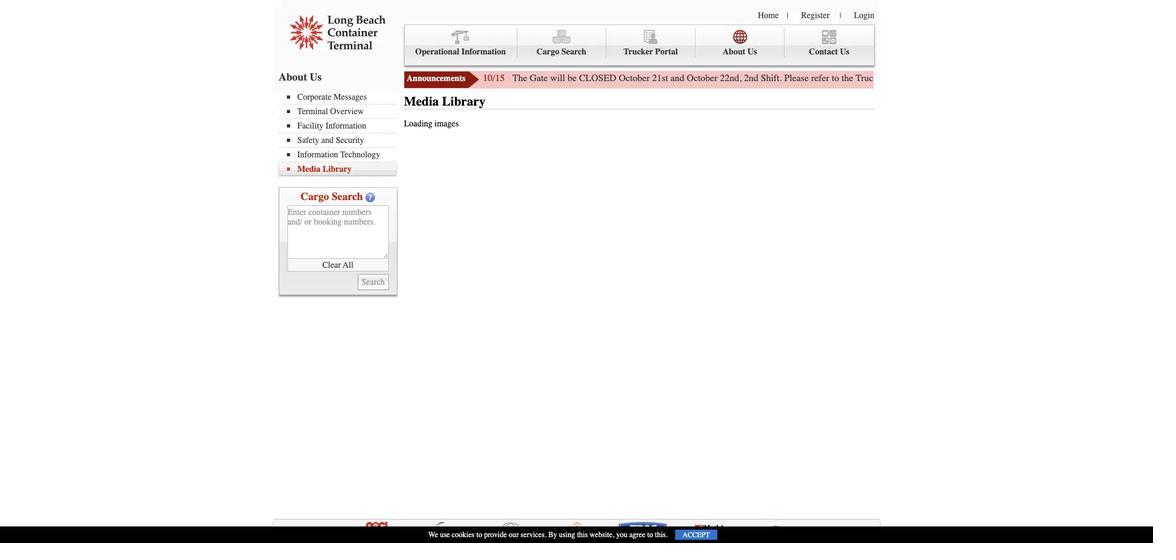 Task type: vqa. For each thing, say whether or not it's contained in the screenshot.
the bottom menu bar
yes



Task type: describe. For each thing, give the bounding box(es) containing it.
10/15
[[483, 72, 505, 84]]

0 horizontal spatial to
[[477, 530, 483, 540]]

accept button
[[676, 530, 718, 540]]

be
[[568, 72, 577, 84]]

security
[[336, 136, 364, 145]]

home
[[758, 11, 779, 20]]

2 vertical spatial information
[[298, 150, 338, 160]]

cargo search inside menu bar
[[537, 47, 587, 57]]

search inside menu bar
[[562, 47, 587, 57]]

contact us link
[[785, 28, 874, 58]]

loading images
[[404, 119, 459, 129]]

refer
[[812, 72, 830, 84]]

1 october from the left
[[619, 72, 650, 84]]

1 the from the left
[[842, 72, 854, 84]]

login link
[[855, 11, 875, 20]]

terminal
[[298, 107, 328, 116]]

22nd,
[[721, 72, 742, 84]]

terminal overview link
[[287, 107, 396, 116]]

technology
[[340, 150, 380, 160]]

gate
[[1009, 72, 1025, 84]]

overview
[[330, 107, 364, 116]]

1 vertical spatial cargo search
[[301, 191, 363, 203]]

this
[[577, 530, 588, 540]]

register
[[802, 11, 830, 20]]

trucker
[[624, 47, 653, 57]]

media inside corporate messages terminal overview facility information safety and security information technology media library
[[298, 164, 321, 174]]

services.
[[521, 530, 547, 540]]

1 horizontal spatial cargo
[[537, 47, 560, 57]]

messages
[[334, 92, 367, 102]]

clear
[[323, 260, 341, 270]]

1 horizontal spatial media
[[404, 94, 439, 109]]

loading
[[404, 119, 433, 129]]

corporate messages terminal overview facility information safety and security information technology media library
[[298, 92, 380, 174]]

2 for from the left
[[1054, 72, 1066, 84]]

2 gate from the left
[[881, 72, 899, 84]]

contact us
[[809, 47, 850, 57]]

details
[[1027, 72, 1052, 84]]

us for about us link
[[748, 47, 757, 57]]

0 horizontal spatial search
[[332, 191, 363, 203]]

0 horizontal spatial us
[[310, 71, 322, 83]]

cookies
[[452, 530, 475, 540]]

library inside corporate messages terminal overview facility information safety and security information technology media library
[[323, 164, 352, 174]]

and inside corporate messages terminal overview facility information safety and security information technology media library
[[321, 136, 334, 145]]

week.
[[1082, 72, 1105, 84]]

contact
[[809, 47, 838, 57]]

corporate messages link
[[287, 92, 396, 102]]

all
[[343, 260, 354, 270]]

by
[[549, 530, 557, 540]]

images
[[435, 119, 459, 129]]

about us link
[[696, 28, 785, 58]]

announcements
[[407, 74, 466, 83]]

our
[[509, 530, 519, 540]]

use
[[440, 530, 450, 540]]

operational information
[[415, 47, 506, 57]]

home link
[[758, 11, 779, 20]]

clear all button
[[287, 259, 389, 272]]

1 | from the left
[[787, 11, 789, 20]]

operational
[[415, 47, 460, 57]]

2 | from the left
[[840, 11, 842, 20]]

trucker portal link
[[607, 28, 696, 58]]

1 horizontal spatial library
[[442, 94, 486, 109]]

please
[[785, 72, 809, 84]]

provide
[[484, 530, 507, 540]]



Task type: locate. For each thing, give the bounding box(es) containing it.
|
[[787, 11, 789, 20], [840, 11, 842, 20]]

hours
[[902, 72, 925, 84]]

about
[[723, 47, 746, 57], [279, 71, 307, 83]]

portal
[[656, 47, 678, 57]]

1 horizontal spatial to
[[648, 530, 654, 540]]

further
[[980, 72, 1006, 84]]

cargo down media library link
[[301, 191, 329, 203]]

0 vertical spatial about
[[723, 47, 746, 57]]

information technology link
[[287, 150, 396, 160]]

the
[[842, 72, 854, 84], [1068, 72, 1080, 84]]

october
[[619, 72, 650, 84], [687, 72, 718, 84]]

shift.
[[761, 72, 782, 84]]

for
[[966, 72, 978, 84], [1054, 72, 1066, 84]]

1 vertical spatial media
[[298, 164, 321, 174]]

october left 21st
[[619, 72, 650, 84]]

10/15 the gate will be closed october 21st and october 22nd, 2nd shift. please refer to the truck gate hours web page for further gate details for the week.
[[483, 72, 1105, 84]]

information
[[462, 47, 506, 57], [326, 121, 367, 131], [298, 150, 338, 160]]

page
[[946, 72, 964, 84]]

search
[[562, 47, 587, 57], [332, 191, 363, 203]]

| left login
[[840, 11, 842, 20]]

1 vertical spatial about us
[[279, 71, 322, 83]]

web
[[928, 72, 944, 84]]

1 horizontal spatial for
[[1054, 72, 1066, 84]]

1 for from the left
[[966, 72, 978, 84]]

2 horizontal spatial to
[[832, 72, 840, 84]]

1 horizontal spatial |
[[840, 11, 842, 20]]

for right details
[[1054, 72, 1066, 84]]

0 vertical spatial cargo search
[[537, 47, 587, 57]]

us
[[748, 47, 757, 57], [841, 47, 850, 57], [310, 71, 322, 83]]

to
[[832, 72, 840, 84], [477, 530, 483, 540], [648, 530, 654, 540]]

2nd
[[745, 72, 759, 84]]

1 horizontal spatial search
[[562, 47, 587, 57]]

21st
[[652, 72, 668, 84]]

search up 'be'
[[562, 47, 587, 57]]

library down information technology link
[[323, 164, 352, 174]]

operational information link
[[405, 28, 517, 58]]

1 vertical spatial cargo
[[301, 191, 329, 203]]

0 horizontal spatial about us
[[279, 71, 322, 83]]

search down media library link
[[332, 191, 363, 203]]

us right contact
[[841, 47, 850, 57]]

you
[[617, 530, 628, 540]]

1 vertical spatial menu bar
[[279, 91, 402, 177]]

1 horizontal spatial cargo search
[[537, 47, 587, 57]]

about us up corporate
[[279, 71, 322, 83]]

0 horizontal spatial menu bar
[[279, 91, 402, 177]]

closed
[[579, 72, 617, 84]]

using
[[559, 530, 576, 540]]

cargo up will
[[537, 47, 560, 57]]

the left week.
[[1068, 72, 1080, 84]]

website,
[[590, 530, 615, 540]]

0 horizontal spatial october
[[619, 72, 650, 84]]

0 vertical spatial search
[[562, 47, 587, 57]]

about up corporate
[[279, 71, 307, 83]]

0 horizontal spatial and
[[321, 136, 334, 145]]

accept
[[683, 531, 710, 539]]

facility information link
[[287, 121, 396, 131]]

safety
[[298, 136, 319, 145]]

1 vertical spatial about
[[279, 71, 307, 83]]

1 horizontal spatial about us
[[723, 47, 757, 57]]

1 horizontal spatial about
[[723, 47, 746, 57]]

1 vertical spatial and
[[321, 136, 334, 145]]

about us inside about us link
[[723, 47, 757, 57]]

to left this.
[[648, 530, 654, 540]]

0 vertical spatial about us
[[723, 47, 757, 57]]

login
[[855, 11, 875, 20]]

information down 'overview'
[[326, 121, 367, 131]]

1 horizontal spatial and
[[671, 72, 685, 84]]

2 october from the left
[[687, 72, 718, 84]]

2 horizontal spatial us
[[841, 47, 850, 57]]

truck
[[856, 72, 879, 84]]

media
[[404, 94, 439, 109], [298, 164, 321, 174]]

1 horizontal spatial menu bar
[[404, 25, 875, 66]]

0 vertical spatial media
[[404, 94, 439, 109]]

about inside menu bar
[[723, 47, 746, 57]]

0 vertical spatial information
[[462, 47, 506, 57]]

gate right truck
[[881, 72, 899, 84]]

the
[[513, 72, 528, 84]]

0 horizontal spatial gate
[[530, 72, 548, 84]]

None submit
[[358, 274, 389, 290]]

october left 22nd,
[[687, 72, 718, 84]]

to right "refer"
[[832, 72, 840, 84]]

2 the from the left
[[1068, 72, 1080, 84]]

0 horizontal spatial library
[[323, 164, 352, 174]]

this.
[[655, 530, 668, 540]]

0 horizontal spatial media
[[298, 164, 321, 174]]

0 vertical spatial menu bar
[[404, 25, 875, 66]]

and
[[671, 72, 685, 84], [321, 136, 334, 145]]

menu bar containing corporate messages
[[279, 91, 402, 177]]

cargo search up will
[[537, 47, 587, 57]]

clear all
[[323, 260, 354, 270]]

the left truck
[[842, 72, 854, 84]]

and right 21st
[[671, 72, 685, 84]]

media down safety at the top left
[[298, 164, 321, 174]]

to left the provide
[[477, 530, 483, 540]]

information up "10/15"
[[462, 47, 506, 57]]

information down safety at the top left
[[298, 150, 338, 160]]

0 horizontal spatial for
[[966, 72, 978, 84]]

0 horizontal spatial cargo search
[[301, 191, 363, 203]]

menu bar
[[404, 25, 875, 66], [279, 91, 402, 177]]

media library
[[404, 94, 486, 109]]

gate right the
[[530, 72, 548, 84]]

1 horizontal spatial us
[[748, 47, 757, 57]]

us for contact us link
[[841, 47, 850, 57]]

trucker portal
[[624, 47, 678, 57]]

0 horizontal spatial cargo
[[301, 191, 329, 203]]

we use cookies to provide our services. by using this website, you agree to this.
[[429, 530, 668, 540]]

for right page at the top right of page
[[966, 72, 978, 84]]

1 gate from the left
[[530, 72, 548, 84]]

media up loading
[[404, 94, 439, 109]]

corporate
[[298, 92, 332, 102]]

Enter container numbers and/ or booking numbers.  text field
[[287, 205, 389, 259]]

us up corporate
[[310, 71, 322, 83]]

about us
[[723, 47, 757, 57], [279, 71, 322, 83]]

1 horizontal spatial october
[[687, 72, 718, 84]]

1 horizontal spatial gate
[[881, 72, 899, 84]]

0 vertical spatial library
[[442, 94, 486, 109]]

cargo search link
[[517, 28, 607, 58]]

0 horizontal spatial the
[[842, 72, 854, 84]]

library up images
[[442, 94, 486, 109]]

cargo
[[537, 47, 560, 57], [301, 191, 329, 203]]

gate
[[530, 72, 548, 84], [881, 72, 899, 84]]

1 vertical spatial library
[[323, 164, 352, 174]]

about up 22nd,
[[723, 47, 746, 57]]

cargo search down media library link
[[301, 191, 363, 203]]

register link
[[802, 11, 830, 20]]

0 vertical spatial cargo
[[537, 47, 560, 57]]

menu bar containing operational information
[[404, 25, 875, 66]]

and right safety at the top left
[[321, 136, 334, 145]]

| right home
[[787, 11, 789, 20]]

1 vertical spatial search
[[332, 191, 363, 203]]

us up 2nd at the top of the page
[[748, 47, 757, 57]]

0 horizontal spatial about
[[279, 71, 307, 83]]

1 horizontal spatial the
[[1068, 72, 1080, 84]]

we
[[429, 530, 438, 540]]

0 horizontal spatial |
[[787, 11, 789, 20]]

safety and security link
[[287, 136, 396, 145]]

cargo search
[[537, 47, 587, 57], [301, 191, 363, 203]]

0 vertical spatial and
[[671, 72, 685, 84]]

about us up 22nd,
[[723, 47, 757, 57]]

will
[[551, 72, 566, 84]]

media library link
[[287, 164, 396, 174]]

library
[[442, 94, 486, 109], [323, 164, 352, 174]]

agree
[[630, 530, 646, 540]]

1 vertical spatial information
[[326, 121, 367, 131]]

facility
[[298, 121, 324, 131]]



